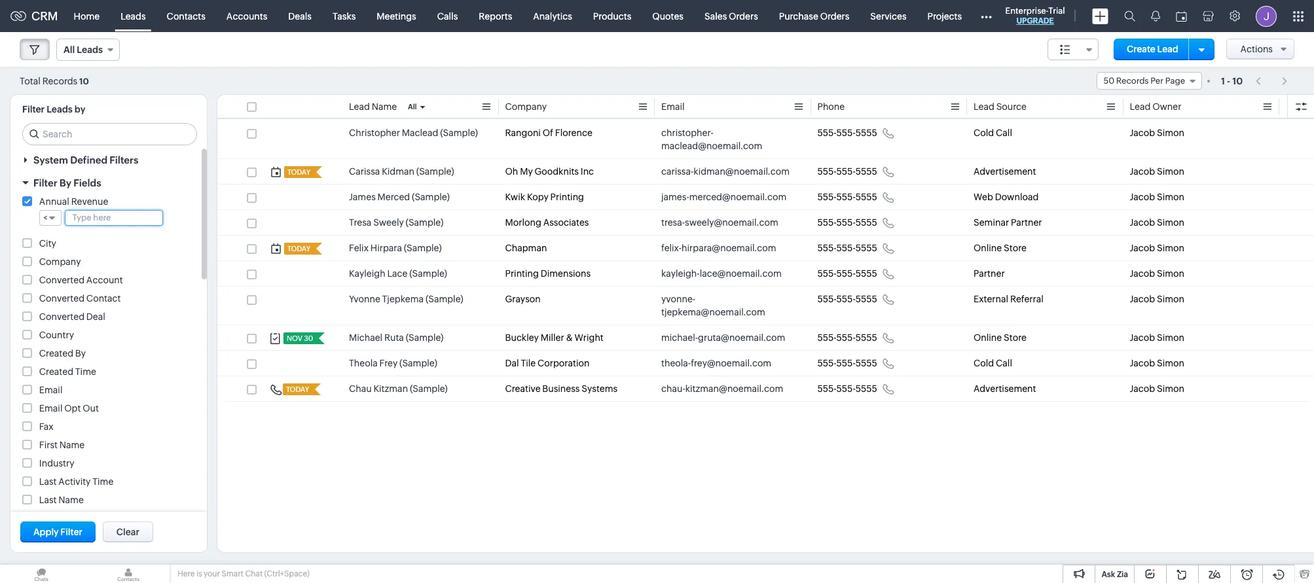 Task type: describe. For each thing, give the bounding box(es) containing it.
city
[[39, 238, 56, 249]]

create menu element
[[1084, 0, 1116, 32]]

printing dimensions
[[505, 268, 591, 279]]

kayleigh lace (sample)
[[349, 268, 447, 279]]

filter for filter leads by
[[22, 104, 45, 115]]

systems
[[582, 384, 618, 394]]

cold call for theola-frey@noemail.com
[[974, 358, 1012, 369]]

converted for converted contact
[[39, 293, 84, 304]]

simon for kayleigh-lace@noemail.com
[[1157, 268, 1185, 279]]

online for michael-gruta@noemail.com
[[974, 333, 1002, 343]]

jacob simon for carissa-kidman@noemail.com
[[1130, 166, 1185, 177]]

row group containing christopher maclead (sample)
[[217, 120, 1314, 402]]

felix-hirpara@noemail.com
[[661, 243, 776, 253]]

system defined filters
[[33, 155, 138, 166]]

web download
[[974, 192, 1039, 202]]

jacob simon for theola-frey@noemail.com
[[1130, 358, 1185, 369]]

country
[[39, 330, 74, 340]]

system defined filters button
[[10, 149, 207, 172]]

5555 for chau-kitzman@noemail.com
[[856, 384, 877, 394]]

products
[[593, 11, 631, 21]]

lead for lead name
[[349, 101, 370, 112]]

simon for yvonne- tjepkema@noemail.com
[[1157, 294, 1185, 304]]

5555 for tresa-sweely@noemail.com
[[856, 217, 877, 228]]

555-555-5555 for yvonne- tjepkema@noemail.com
[[818, 294, 877, 304]]

filter leads by
[[22, 104, 85, 115]]

projects link
[[917, 0, 972, 32]]

created for created by
[[39, 348, 73, 359]]

chau kitzman (sample)
[[349, 384, 448, 394]]

rangoni of florence
[[505, 128, 592, 138]]

(ctrl+space)
[[264, 570, 310, 579]]

defined
[[70, 155, 107, 166]]

tresa
[[349, 217, 372, 228]]

< field
[[39, 210, 61, 226]]

store for michael-gruta@noemail.com
[[1004, 333, 1027, 343]]

frey
[[379, 358, 398, 369]]

sweely
[[373, 217, 404, 228]]

555-555-5555 for theola-frey@noemail.com
[[818, 358, 877, 369]]

projects
[[928, 11, 962, 21]]

profile image
[[1256, 6, 1277, 27]]

cold for christopher- maclead@noemail.com
[[974, 128, 994, 138]]

external referral
[[974, 294, 1044, 304]]

jacob simon for felix-hirpara@noemail.com
[[1130, 243, 1185, 253]]

search element
[[1116, 0, 1143, 32]]

calls link
[[427, 0, 468, 32]]

account
[[86, 275, 123, 285]]

1 vertical spatial time
[[93, 477, 113, 487]]

tresa-sweely@noemail.com
[[661, 217, 778, 228]]

nov 30 link
[[284, 333, 314, 344]]

10 for 1 - 10
[[1233, 76, 1243, 86]]

frey@noemail.com
[[691, 358, 772, 369]]

0 horizontal spatial printing
[[505, 268, 539, 279]]

home link
[[63, 0, 110, 32]]

leads link
[[110, 0, 156, 32]]

buckley
[[505, 333, 539, 343]]

morlong
[[505, 217, 541, 228]]

search image
[[1124, 10, 1135, 22]]

christopher maclead (sample)
[[349, 128, 478, 138]]

profile element
[[1248, 0, 1284, 32]]

phone
[[818, 101, 845, 112]]

filter by fields button
[[10, 172, 207, 194]]

meetings link
[[366, 0, 427, 32]]

jacob for carissa-kidman@noemail.com
[[1130, 166, 1155, 177]]

advertisement for kidman@noemail.com
[[974, 166, 1036, 177]]

555-555-5555 for james-merced@noemail.com
[[818, 192, 877, 202]]

grayson
[[505, 294, 541, 304]]

5555 for kayleigh-lace@noemail.com
[[856, 268, 877, 279]]

5555 for felix-hirpara@noemail.com
[[856, 243, 877, 253]]

by
[[75, 104, 85, 115]]

0 vertical spatial email
[[661, 101, 685, 112]]

online store for gruta@noemail.com
[[974, 333, 1027, 343]]

purchase
[[779, 11, 818, 21]]

0 vertical spatial time
[[75, 367, 96, 377]]

created time
[[39, 367, 96, 377]]

converted for converted deal
[[39, 312, 84, 322]]

orders for purchase orders
[[820, 11, 849, 21]]

555-555-5555 for christopher- maclead@noemail.com
[[818, 128, 877, 138]]

owner
[[1153, 101, 1182, 112]]

reports link
[[468, 0, 523, 32]]

oh my goodknits inc
[[505, 166, 594, 177]]

555-555-5555 for kayleigh-lace@noemail.com
[[818, 268, 877, 279]]

michael
[[349, 333, 383, 343]]

chapman
[[505, 243, 547, 253]]

miller
[[541, 333, 564, 343]]

all for all leads
[[64, 45, 75, 55]]

of
[[543, 128, 553, 138]]

annual
[[39, 196, 69, 207]]

services
[[870, 11, 907, 21]]

christopher- maclead@noemail.com
[[661, 128, 762, 151]]

lead owner
[[1130, 101, 1182, 112]]

by for filter
[[59, 177, 71, 189]]

tjepkema
[[382, 294, 424, 304]]

source
[[996, 101, 1027, 112]]

1 vertical spatial email
[[39, 385, 62, 396]]

(sample) for carissa kidman (sample)
[[416, 166, 454, 177]]

orders for sales orders
[[729, 11, 758, 21]]

jacob simon for michael-gruta@noemail.com
[[1130, 333, 1185, 343]]

florence
[[555, 128, 592, 138]]

yvonne- tjepkema@noemail.com link
[[661, 293, 791, 319]]

jacob for yvonne- tjepkema@noemail.com
[[1130, 294, 1155, 304]]

signals element
[[1143, 0, 1168, 32]]

jacob for michael-gruta@noemail.com
[[1130, 333, 1155, 343]]

50
[[1104, 76, 1115, 86]]

simon for michael-gruta@noemail.com
[[1157, 333, 1185, 343]]

leads for all leads
[[77, 45, 103, 55]]

gruta@noemail.com
[[698, 333, 785, 343]]

(sample) for kayleigh lace (sample)
[[409, 268, 447, 279]]

first name
[[39, 440, 85, 451]]

(sample) for james merced (sample)
[[412, 192, 450, 202]]

chau-kitzman@noemail.com link
[[661, 382, 783, 396]]

today link for felix
[[284, 243, 312, 255]]

(sample) for tresa sweely (sample)
[[406, 217, 444, 228]]

theola-
[[661, 358, 691, 369]]

revenue
[[71, 196, 108, 207]]

today for felix hirpara (sample)
[[287, 245, 310, 253]]

jacob simon for tresa-sweely@noemail.com
[[1130, 217, 1185, 228]]

tasks link
[[322, 0, 366, 32]]

Other Modules field
[[972, 6, 1001, 27]]

filter inside 'button'
[[60, 527, 82, 538]]

555-555-5555 for tresa-sweely@noemail.com
[[818, 217, 877, 228]]

chats image
[[0, 565, 83, 583]]

5555 for christopher- maclead@noemail.com
[[856, 128, 877, 138]]

call for christopher- maclead@noemail.com
[[996, 128, 1012, 138]]

cold for theola-frey@noemail.com
[[974, 358, 994, 369]]

nov 30
[[287, 335, 313, 342]]

<
[[43, 213, 48, 223]]

dimensions
[[541, 268, 591, 279]]

maclead
[[402, 128, 438, 138]]

kitzman@noemail.com
[[685, 384, 783, 394]]

signals image
[[1151, 10, 1160, 22]]

(sample) for felix hirpara (sample)
[[404, 243, 442, 253]]

(sample) for chau kitzman (sample)
[[410, 384, 448, 394]]

enterprise-trial upgrade
[[1006, 6, 1065, 26]]

contacts image
[[87, 565, 170, 583]]

lead source
[[974, 101, 1027, 112]]

contacts
[[167, 11, 206, 21]]

yvonne- tjepkema@noemail.com
[[661, 294, 765, 318]]

merced@noemail.com
[[689, 192, 787, 202]]

simon for chau-kitzman@noemail.com
[[1157, 384, 1185, 394]]

analytics
[[533, 11, 572, 21]]

michael-
[[661, 333, 698, 343]]

50 records per page
[[1104, 76, 1185, 86]]

enterprise-
[[1006, 6, 1048, 16]]

555-555-5555 for michael-gruta@noemail.com
[[818, 333, 877, 343]]

services link
[[860, 0, 917, 32]]

michael-gruta@noemail.com link
[[661, 331, 785, 344]]

tresa-sweely@noemail.com link
[[661, 216, 778, 229]]

activity
[[58, 477, 91, 487]]

tjepkema@noemail.com
[[661, 307, 765, 318]]

chau-
[[661, 384, 685, 394]]

system
[[33, 155, 68, 166]]

today link for carissa
[[284, 166, 312, 178]]

corporation
[[538, 358, 590, 369]]

out
[[83, 403, 99, 414]]

james-merced@noemail.com
[[661, 192, 787, 202]]

online for felix-hirpara@noemail.com
[[974, 243, 1002, 253]]

seminar partner
[[974, 217, 1042, 228]]



Task type: vqa. For each thing, say whether or not it's contained in the screenshot.


Task type: locate. For each thing, give the bounding box(es) containing it.
1 vertical spatial cold
[[974, 358, 994, 369]]

jacob for christopher- maclead@noemail.com
[[1130, 128, 1155, 138]]

1 horizontal spatial partner
[[1011, 217, 1042, 228]]

1 simon from the top
[[1157, 128, 1185, 138]]

1 store from the top
[[1004, 243, 1027, 253]]

2 cold from the top
[[974, 358, 994, 369]]

fields
[[74, 177, 101, 189]]

0 horizontal spatial leads
[[47, 104, 73, 115]]

converted up converted contact at the left bottom
[[39, 275, 84, 285]]

4 simon from the top
[[1157, 217, 1185, 228]]

0 vertical spatial created
[[39, 348, 73, 359]]

9 555-555-5555 from the top
[[818, 358, 877, 369]]

yvonne tjepkema (sample)
[[349, 294, 463, 304]]

cold call down external
[[974, 358, 1012, 369]]

555-555-5555 for carissa-kidman@noemail.com
[[818, 166, 877, 177]]

1 cold from the top
[[974, 128, 994, 138]]

time right the activity
[[93, 477, 113, 487]]

today link for chau
[[283, 384, 310, 396]]

1 vertical spatial name
[[59, 440, 85, 451]]

accounts
[[226, 11, 267, 21]]

1 horizontal spatial leads
[[77, 45, 103, 55]]

store for felix-hirpara@noemail.com
[[1004, 243, 1027, 253]]

kayleigh-lace@noemail.com link
[[661, 267, 782, 280]]

(sample) right tjepkema
[[426, 294, 463, 304]]

0 horizontal spatial partner
[[974, 268, 1005, 279]]

0 vertical spatial store
[[1004, 243, 1027, 253]]

1 vertical spatial created
[[39, 367, 73, 377]]

orders right sales
[[729, 11, 758, 21]]

records right 50
[[1116, 76, 1149, 86]]

leads left by
[[47, 104, 73, 115]]

jacob simon for christopher- maclead@noemail.com
[[1130, 128, 1185, 138]]

6 simon from the top
[[1157, 268, 1185, 279]]

8 5555 from the top
[[856, 333, 877, 343]]

store down seminar partner
[[1004, 243, 1027, 253]]

by inside dropdown button
[[59, 177, 71, 189]]

2 last from the top
[[39, 495, 57, 506]]

printing up grayson
[[505, 268, 539, 279]]

1 horizontal spatial 10
[[1233, 76, 1243, 86]]

jacob for kayleigh-lace@noemail.com
[[1130, 268, 1155, 279]]

felix
[[349, 243, 369, 253]]

simon
[[1157, 128, 1185, 138], [1157, 166, 1185, 177], [1157, 192, 1185, 202], [1157, 217, 1185, 228], [1157, 243, 1185, 253], [1157, 268, 1185, 279], [1157, 294, 1185, 304], [1157, 333, 1185, 343], [1157, 358, 1185, 369], [1157, 384, 1185, 394]]

lead left source
[[974, 101, 995, 112]]

None field
[[1048, 39, 1099, 60]]

1 cold call from the top
[[974, 128, 1012, 138]]

total
[[20, 76, 40, 86]]

0 vertical spatial name
[[372, 101, 397, 112]]

5 jacob from the top
[[1130, 243, 1155, 253]]

simon for james-merced@noemail.com
[[1157, 192, 1185, 202]]

1 5555 from the top
[[856, 128, 877, 138]]

theola-frey@noemail.com
[[661, 358, 772, 369]]

created down created by
[[39, 367, 73, 377]]

records
[[42, 76, 77, 86], [1116, 76, 1149, 86]]

tresa sweely (sample)
[[349, 217, 444, 228]]

last for last name
[[39, 495, 57, 506]]

by
[[59, 177, 71, 189], [75, 348, 86, 359]]

2 advertisement from the top
[[974, 384, 1036, 394]]

printing up associates
[[550, 192, 584, 202]]

1 last from the top
[[39, 477, 57, 487]]

0 vertical spatial call
[[996, 128, 1012, 138]]

lead inside create lead button
[[1157, 44, 1178, 54]]

all leads
[[64, 45, 103, 55]]

1 vertical spatial store
[[1004, 333, 1027, 343]]

0 horizontal spatial 10
[[79, 76, 89, 86]]

actions
[[1240, 44, 1273, 54]]

10 5555 from the top
[[856, 384, 877, 394]]

lead for lead owner
[[1130, 101, 1151, 112]]

1 vertical spatial today link
[[284, 243, 312, 255]]

0 vertical spatial today
[[287, 168, 310, 176]]

christopher
[[349, 128, 400, 138]]

(sample) right merced
[[412, 192, 450, 202]]

10 555-555-5555 from the top
[[818, 384, 877, 394]]

1 jacob simon from the top
[[1130, 128, 1185, 138]]

call down lead source
[[996, 128, 1012, 138]]

1 horizontal spatial orders
[[820, 11, 849, 21]]

0 horizontal spatial by
[[59, 177, 71, 189]]

10 jacob simon from the top
[[1130, 384, 1185, 394]]

(sample) for christopher maclead (sample)
[[440, 128, 478, 138]]

5 simon from the top
[[1157, 243, 1185, 253]]

10 up by
[[79, 76, 89, 86]]

call down 'external referral'
[[996, 358, 1012, 369]]

0 vertical spatial converted
[[39, 275, 84, 285]]

call
[[996, 128, 1012, 138], [996, 358, 1012, 369]]

9 simon from the top
[[1157, 358, 1185, 369]]

6 5555 from the top
[[856, 268, 877, 279]]

2 online store from the top
[[974, 333, 1027, 343]]

(sample) right kidman
[[416, 166, 454, 177]]

michael ruta (sample) link
[[349, 331, 444, 344]]

(sample) for yvonne tjepkema (sample)
[[426, 294, 463, 304]]

2 vertical spatial today link
[[283, 384, 310, 396]]

christopher- maclead@noemail.com link
[[661, 126, 791, 153]]

email
[[661, 101, 685, 112], [39, 385, 62, 396], [39, 403, 62, 414]]

9 jacob simon from the top
[[1130, 358, 1185, 369]]

(sample) right kitzman
[[410, 384, 448, 394]]

last up apply at the bottom left of the page
[[39, 495, 57, 506]]

0 vertical spatial advertisement
[[974, 166, 1036, 177]]

cold call
[[974, 128, 1012, 138], [974, 358, 1012, 369]]

1 horizontal spatial records
[[1116, 76, 1149, 86]]

50 Records Per Page field
[[1096, 72, 1202, 90]]

1 converted from the top
[[39, 275, 84, 285]]

1 vertical spatial today
[[287, 245, 310, 253]]

0 vertical spatial online
[[974, 243, 1002, 253]]

10 simon from the top
[[1157, 384, 1185, 394]]

1 vertical spatial by
[[75, 348, 86, 359]]

4 jacob from the top
[[1130, 217, 1155, 228]]

1 vertical spatial leads
[[77, 45, 103, 55]]

555-
[[818, 128, 837, 138], [837, 128, 856, 138], [818, 166, 837, 177], [837, 166, 856, 177], [818, 192, 837, 202], [837, 192, 856, 202], [818, 217, 837, 228], [837, 217, 856, 228], [818, 243, 837, 253], [837, 243, 856, 253], [818, 268, 837, 279], [837, 268, 856, 279], [818, 294, 837, 304], [837, 294, 856, 304], [818, 333, 837, 343], [837, 333, 856, 343], [818, 358, 837, 369], [837, 358, 856, 369], [818, 384, 837, 394], [837, 384, 856, 394]]

theola frey (sample) link
[[349, 357, 437, 370]]

navigation
[[1249, 71, 1295, 90]]

5555 for carissa-kidman@noemail.com
[[856, 166, 877, 177]]

cold down lead source
[[974, 128, 994, 138]]

partner up external
[[974, 268, 1005, 279]]

kitzman
[[374, 384, 408, 394]]

All Leads field
[[56, 39, 120, 61]]

carissa kidman (sample) link
[[349, 165, 454, 178]]

here
[[177, 570, 195, 579]]

name up christopher at the top
[[372, 101, 397, 112]]

555-555-5555 for chau-kitzman@noemail.com
[[818, 384, 877, 394]]

felix-hirpara@noemail.com link
[[661, 242, 776, 255]]

filter right apply at the bottom left of the page
[[60, 527, 82, 538]]

0 horizontal spatial company
[[39, 257, 81, 267]]

simon for carissa-kidman@noemail.com
[[1157, 166, 1185, 177]]

(sample) down the james merced (sample)
[[406, 217, 444, 228]]

(sample) for theola frey (sample)
[[399, 358, 437, 369]]

2 simon from the top
[[1157, 166, 1185, 177]]

cold call down lead source
[[974, 128, 1012, 138]]

1 call from the top
[[996, 128, 1012, 138]]

1 vertical spatial online
[[974, 333, 1002, 343]]

lead down 50 records per page
[[1130, 101, 1151, 112]]

2 jacob from the top
[[1130, 166, 1155, 177]]

2 vertical spatial leads
[[47, 104, 73, 115]]

records for total
[[42, 76, 77, 86]]

9 5555 from the top
[[856, 358, 877, 369]]

web
[[974, 192, 993, 202]]

1 jacob from the top
[[1130, 128, 1155, 138]]

(sample) right ruta
[[406, 333, 444, 343]]

1 vertical spatial all
[[408, 103, 417, 111]]

rangoni
[[505, 128, 541, 138]]

10 inside total records 10
[[79, 76, 89, 86]]

today for carissa kidman (sample)
[[287, 168, 310, 176]]

name for lead name
[[372, 101, 397, 112]]

2 vertical spatial email
[[39, 403, 62, 414]]

0 vertical spatial cold call
[[974, 128, 1012, 138]]

leads inside field
[[77, 45, 103, 55]]

1 horizontal spatial by
[[75, 348, 86, 359]]

1 horizontal spatial printing
[[550, 192, 584, 202]]

(sample) right the lace
[[409, 268, 447, 279]]

0 vertical spatial by
[[59, 177, 71, 189]]

time down created by
[[75, 367, 96, 377]]

purchase orders
[[779, 11, 849, 21]]

7 jacob from the top
[[1130, 294, 1155, 304]]

0 vertical spatial today link
[[284, 166, 312, 178]]

1 online from the top
[[974, 243, 1002, 253]]

creative business systems
[[505, 384, 618, 394]]

0 vertical spatial company
[[505, 101, 547, 112]]

3 simon from the top
[[1157, 192, 1185, 202]]

5 555-555-5555 from the top
[[818, 243, 877, 253]]

2 converted from the top
[[39, 293, 84, 304]]

simon for felix-hirpara@noemail.com
[[1157, 243, 1185, 253]]

hirpara@noemail.com
[[682, 243, 776, 253]]

3 jacob from the top
[[1130, 192, 1155, 202]]

chau-kitzman@noemail.com
[[661, 384, 783, 394]]

2 cold call from the top
[[974, 358, 1012, 369]]

5555 for james-merced@noemail.com
[[856, 192, 877, 202]]

7 simon from the top
[[1157, 294, 1185, 304]]

(sample) for michael ruta (sample)
[[406, 333, 444, 343]]

Search text field
[[23, 124, 196, 145]]

10 jacob from the top
[[1130, 384, 1155, 394]]

2 horizontal spatial leads
[[121, 11, 146, 21]]

555-555-5555
[[818, 128, 877, 138], [818, 166, 877, 177], [818, 192, 877, 202], [818, 217, 877, 228], [818, 243, 877, 253], [818, 268, 877, 279], [818, 294, 877, 304], [818, 333, 877, 343], [818, 358, 877, 369], [818, 384, 877, 394]]

filter up annual
[[33, 177, 57, 189]]

created by
[[39, 348, 86, 359]]

1 orders from the left
[[729, 11, 758, 21]]

3 555-555-5555 from the top
[[818, 192, 877, 202]]

name down the activity
[[58, 495, 84, 506]]

partner down download
[[1011, 217, 1042, 228]]

1 vertical spatial last
[[39, 495, 57, 506]]

9 jacob from the top
[[1130, 358, 1155, 369]]

morlong associates
[[505, 217, 589, 228]]

james merced (sample) link
[[349, 191, 450, 204]]

0 horizontal spatial records
[[42, 76, 77, 86]]

jacob simon for james-merced@noemail.com
[[1130, 192, 1185, 202]]

(sample) inside "link"
[[426, 294, 463, 304]]

online store down 'external referral'
[[974, 333, 1027, 343]]

0 vertical spatial partner
[[1011, 217, 1042, 228]]

created down country
[[39, 348, 73, 359]]

converted up country
[[39, 312, 84, 322]]

lead up christopher at the top
[[349, 101, 370, 112]]

2 5555 from the top
[[856, 166, 877, 177]]

5 5555 from the top
[[856, 243, 877, 253]]

1 vertical spatial company
[[39, 257, 81, 267]]

1 vertical spatial filter
[[33, 177, 57, 189]]

apply filter button
[[20, 522, 96, 543]]

dal
[[505, 358, 519, 369]]

lead right the create
[[1157, 44, 1178, 54]]

1 online store from the top
[[974, 243, 1027, 253]]

4 5555 from the top
[[856, 217, 877, 228]]

converted up converted deal
[[39, 293, 84, 304]]

2 555-555-5555 from the top
[[818, 166, 877, 177]]

7 555-555-5555 from the top
[[818, 294, 877, 304]]

leads right home
[[121, 11, 146, 21]]

-
[[1227, 76, 1231, 86]]

orders right purchase in the right of the page
[[820, 11, 849, 21]]

company up rangoni
[[505, 101, 547, 112]]

smart
[[222, 570, 244, 579]]

online store down seminar partner
[[974, 243, 1027, 253]]

1 vertical spatial online store
[[974, 333, 1027, 343]]

all inside field
[[64, 45, 75, 55]]

michael-gruta@noemail.com
[[661, 333, 785, 343]]

0 vertical spatial cold
[[974, 128, 994, 138]]

6 jacob simon from the top
[[1130, 268, 1185, 279]]

cold call for christopher- maclead@noemail.com
[[974, 128, 1012, 138]]

by up created time
[[75, 348, 86, 359]]

wright
[[575, 333, 604, 343]]

2 orders from the left
[[820, 11, 849, 21]]

leads down home link on the top of page
[[77, 45, 103, 55]]

0 vertical spatial all
[[64, 45, 75, 55]]

1 vertical spatial call
[[996, 358, 1012, 369]]

2 call from the top
[[996, 358, 1012, 369]]

lead for lead source
[[974, 101, 995, 112]]

opt
[[64, 403, 81, 414]]

filter inside dropdown button
[[33, 177, 57, 189]]

associates
[[543, 217, 589, 228]]

name for last name
[[58, 495, 84, 506]]

2 vertical spatial filter
[[60, 527, 82, 538]]

5555 for theola-frey@noemail.com
[[856, 358, 877, 369]]

records inside field
[[1116, 76, 1149, 86]]

2 jacob simon from the top
[[1130, 166, 1185, 177]]

email up christopher- at top right
[[661, 101, 685, 112]]

(sample) right frey
[[399, 358, 437, 369]]

(sample) inside 'link'
[[440, 128, 478, 138]]

today link
[[284, 166, 312, 178], [284, 243, 312, 255], [283, 384, 310, 396]]

1 created from the top
[[39, 348, 73, 359]]

cold
[[974, 128, 994, 138], [974, 358, 994, 369]]

size image
[[1060, 44, 1071, 56]]

8 jacob simon from the top
[[1130, 333, 1185, 343]]

records up the filter leads by
[[42, 76, 77, 86]]

jacob for felix-hirpara@noemail.com
[[1130, 243, 1155, 253]]

5555 for michael-gruta@noemail.com
[[856, 333, 877, 343]]

today for chau kitzman (sample)
[[286, 386, 309, 394]]

2 vertical spatial name
[[58, 495, 84, 506]]

1 advertisement from the top
[[974, 166, 1036, 177]]

carissa-kidman@noemail.com link
[[661, 165, 790, 178]]

lead name
[[349, 101, 397, 112]]

5555
[[856, 128, 877, 138], [856, 166, 877, 177], [856, 192, 877, 202], [856, 217, 877, 228], [856, 243, 877, 253], [856, 268, 877, 279], [856, 294, 877, 304], [856, 333, 877, 343], [856, 358, 877, 369], [856, 384, 877, 394]]

10 for total records 10
[[79, 76, 89, 86]]

2 vertical spatial today
[[286, 386, 309, 394]]

8 simon from the top
[[1157, 333, 1185, 343]]

1 vertical spatial printing
[[505, 268, 539, 279]]

leads for filter leads by
[[47, 104, 73, 115]]

jacob simon for chau-kitzman@noemail.com
[[1130, 384, 1185, 394]]

6 555-555-5555 from the top
[[818, 268, 877, 279]]

cold down external
[[974, 358, 994, 369]]

last for last activity time
[[39, 477, 57, 487]]

name right 'first'
[[59, 440, 85, 451]]

(sample) up kayleigh lace (sample)
[[404, 243, 442, 253]]

zia
[[1117, 570, 1128, 580]]

kidman
[[382, 166, 414, 177]]

0 vertical spatial filter
[[22, 104, 45, 115]]

2 vertical spatial converted
[[39, 312, 84, 322]]

orders inside purchase orders link
[[820, 11, 849, 21]]

analytics link
[[523, 0, 583, 32]]

calendar image
[[1176, 11, 1187, 21]]

created for created time
[[39, 367, 73, 377]]

sweely@noemail.com
[[685, 217, 778, 228]]

online down seminar
[[974, 243, 1002, 253]]

by for created
[[75, 348, 86, 359]]

advertisement for kitzman@noemail.com
[[974, 384, 1036, 394]]

jacob simon for yvonne- tjepkema@noemail.com
[[1130, 294, 1185, 304]]

email opt out
[[39, 403, 99, 414]]

4 555-555-5555 from the top
[[818, 217, 877, 228]]

here is your smart chat (ctrl+space)
[[177, 570, 310, 579]]

converted contact
[[39, 293, 121, 304]]

all for all
[[408, 103, 417, 111]]

0 horizontal spatial orders
[[729, 11, 758, 21]]

1 vertical spatial cold call
[[974, 358, 1012, 369]]

kopy
[[527, 192, 549, 202]]

7 jacob simon from the top
[[1130, 294, 1185, 304]]

all up christopher maclead (sample) 'link'
[[408, 103, 417, 111]]

5555 for yvonne- tjepkema@noemail.com
[[856, 294, 877, 304]]

company down city
[[39, 257, 81, 267]]

email up the fax
[[39, 403, 62, 414]]

555-555-5555 for felix-hirpara@noemail.com
[[818, 243, 877, 253]]

leads
[[121, 11, 146, 21], [77, 45, 103, 55], [47, 104, 73, 115]]

simon for theola-frey@noemail.com
[[1157, 358, 1185, 369]]

deals link
[[278, 0, 322, 32]]

all up total records 10
[[64, 45, 75, 55]]

by up annual revenue
[[59, 177, 71, 189]]

(sample) right maclead
[[440, 128, 478, 138]]

hirpara
[[370, 243, 402, 253]]

7 5555 from the top
[[856, 294, 877, 304]]

page
[[1165, 76, 1185, 86]]

jacob simon for kayleigh-lace@noemail.com
[[1130, 268, 1185, 279]]

&
[[566, 333, 573, 343]]

records for 50
[[1116, 76, 1149, 86]]

1 horizontal spatial company
[[505, 101, 547, 112]]

3 5555 from the top
[[856, 192, 877, 202]]

last down the industry
[[39, 477, 57, 487]]

2 online from the top
[[974, 333, 1002, 343]]

0 vertical spatial online store
[[974, 243, 1027, 253]]

orders inside "sales orders" link
[[729, 11, 758, 21]]

christopher-
[[661, 128, 714, 138]]

call for theola-frey@noemail.com
[[996, 358, 1012, 369]]

0 vertical spatial printing
[[550, 192, 584, 202]]

8 555-555-5555 from the top
[[818, 333, 877, 343]]

0 vertical spatial last
[[39, 477, 57, 487]]

deal
[[86, 312, 105, 322]]

2 created from the top
[[39, 367, 73, 377]]

30
[[304, 335, 313, 342]]

jacob for james-merced@noemail.com
[[1130, 192, 1155, 202]]

felix hirpara (sample) link
[[349, 242, 442, 255]]

6 jacob from the top
[[1130, 268, 1155, 279]]

store
[[1004, 243, 1027, 253], [1004, 333, 1027, 343]]

create menu image
[[1092, 8, 1108, 24]]

2 store from the top
[[1004, 333, 1027, 343]]

kwik kopy printing
[[505, 192, 584, 202]]

maclead@noemail.com
[[661, 141, 762, 151]]

Type here text field
[[66, 211, 163, 225]]

1 vertical spatial converted
[[39, 293, 84, 304]]

filter for filter by fields
[[33, 177, 57, 189]]

inc
[[581, 166, 594, 177]]

jacob for theola-frey@noemail.com
[[1130, 358, 1155, 369]]

0 vertical spatial leads
[[121, 11, 146, 21]]

filter down the total
[[22, 104, 45, 115]]

sales orders link
[[694, 0, 769, 32]]

simon for tresa-sweely@noemail.com
[[1157, 217, 1185, 228]]

created
[[39, 348, 73, 359], [39, 367, 73, 377]]

email down created time
[[39, 385, 62, 396]]

10 right -
[[1233, 76, 1243, 86]]

online down external
[[974, 333, 1002, 343]]

home
[[74, 11, 100, 21]]

online store for hirpara@noemail.com
[[974, 243, 1027, 253]]

fax
[[39, 422, 54, 432]]

store down 'external referral'
[[1004, 333, 1027, 343]]

jacob for tresa-sweely@noemail.com
[[1130, 217, 1155, 228]]

name for first name
[[59, 440, 85, 451]]

1 vertical spatial advertisement
[[974, 384, 1036, 394]]

8 jacob from the top
[[1130, 333, 1155, 343]]

1 vertical spatial partner
[[974, 268, 1005, 279]]

jacob for chau-kitzman@noemail.com
[[1130, 384, 1155, 394]]

lace@noemail.com
[[700, 268, 782, 279]]

converted for converted account
[[39, 275, 84, 285]]

row group
[[217, 120, 1314, 402]]

4 jacob simon from the top
[[1130, 217, 1185, 228]]

1 horizontal spatial all
[[408, 103, 417, 111]]

tasks
[[333, 11, 356, 21]]

1 555-555-5555 from the top
[[818, 128, 877, 138]]

5 jacob simon from the top
[[1130, 243, 1185, 253]]

0 horizontal spatial all
[[64, 45, 75, 55]]

seminar
[[974, 217, 1009, 228]]

3 converted from the top
[[39, 312, 84, 322]]

3 jacob simon from the top
[[1130, 192, 1185, 202]]

simon for christopher- maclead@noemail.com
[[1157, 128, 1185, 138]]



